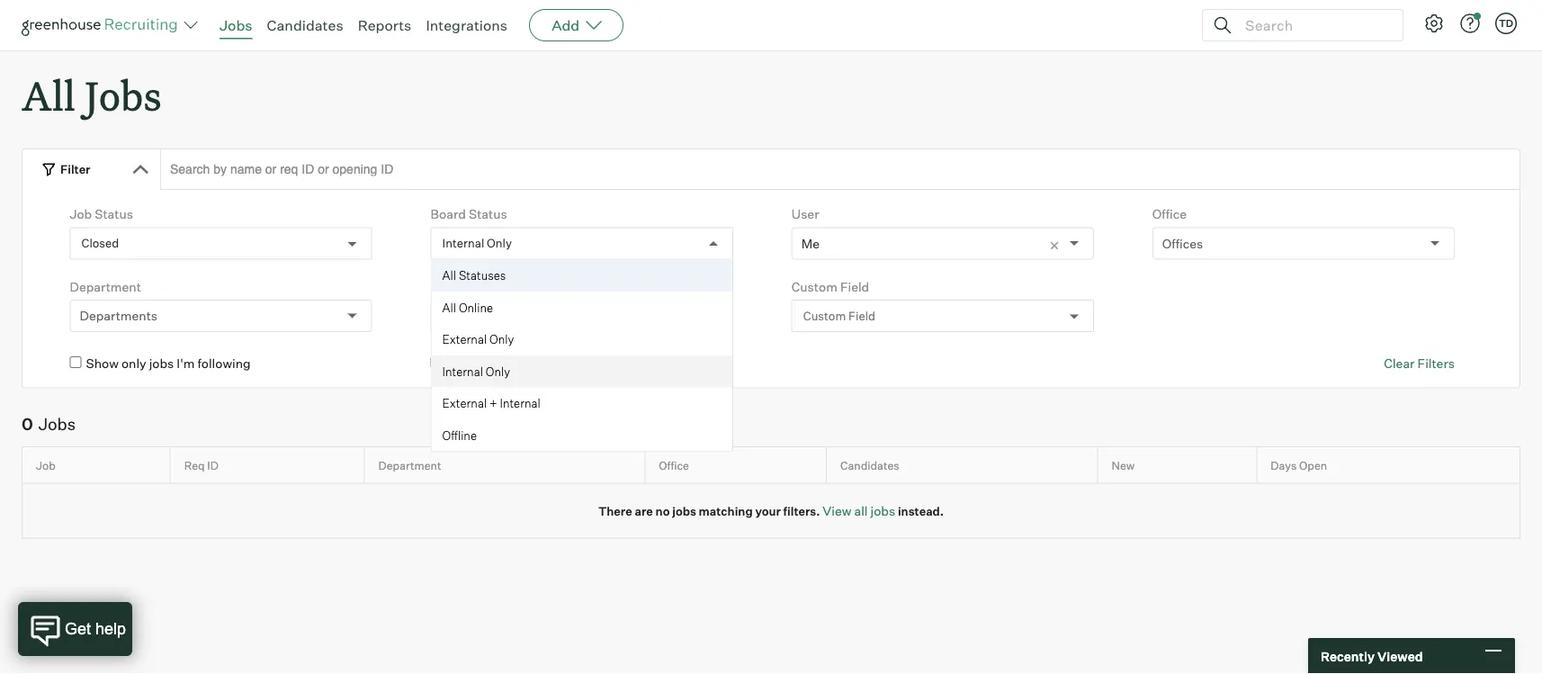 Task type: describe. For each thing, give the bounding box(es) containing it.
jobs for all jobs
[[85, 68, 162, 122]]

td button
[[1496, 13, 1518, 34]]

board
[[431, 206, 466, 222]]

clear
[[1385, 356, 1415, 371]]

new
[[1112, 458, 1135, 472]]

show only jobs i'm following
[[86, 356, 251, 371]]

greenhouse recruiting image
[[22, 14, 184, 36]]

all online
[[442, 300, 493, 315]]

jobs for 0 jobs
[[38, 414, 76, 434]]

1 vertical spatial internal
[[442, 364, 483, 379]]

0 vertical spatial jobs
[[220, 16, 252, 34]]

0 vertical spatial custom
[[792, 279, 838, 295]]

+
[[490, 396, 497, 411]]

filters
[[1418, 356, 1456, 371]]

1 vertical spatial office
[[659, 458, 689, 472]]

no
[[656, 504, 670, 518]]

instead.
[[898, 504, 944, 518]]

jobs link
[[220, 16, 252, 34]]

show only template jobs
[[447, 356, 591, 371]]

template
[[510, 356, 563, 371]]

recently
[[1321, 648, 1375, 664]]

0 vertical spatial internal
[[442, 236, 485, 251]]

me option
[[802, 236, 820, 251]]

td button
[[1492, 9, 1521, 38]]

integrations link
[[426, 16, 508, 34]]

are
[[635, 504, 653, 518]]

all for all online
[[442, 300, 456, 315]]

status for job status
[[95, 206, 133, 222]]

all
[[855, 503, 868, 519]]

all jobs
[[22, 68, 162, 122]]

jobs right template
[[566, 356, 591, 371]]

all for all statuses
[[442, 268, 456, 283]]

external + internal
[[442, 396, 541, 411]]

show for show only jobs i'm following
[[86, 356, 119, 371]]

1 horizontal spatial department
[[378, 458, 442, 472]]

td
[[1499, 17, 1514, 29]]

Show only template jobs checkbox
[[431, 357, 442, 368]]

days open
[[1271, 458, 1328, 472]]

0 vertical spatial custom field
[[792, 279, 870, 295]]

matching
[[699, 504, 753, 518]]

0
[[22, 414, 33, 434]]

add button
[[529, 9, 624, 41]]

closed
[[81, 236, 119, 251]]

jobs right all
[[871, 503, 896, 519]]

your
[[756, 504, 781, 518]]

open
[[1300, 458, 1328, 472]]

jobs inside there are no jobs matching your filters. view all jobs instead.
[[673, 504, 697, 518]]

only for template
[[482, 356, 507, 371]]

job for job
[[36, 458, 56, 472]]

statuses
[[459, 268, 506, 283]]

job status
[[70, 206, 133, 222]]

role
[[431, 279, 457, 295]]

1 vertical spatial field
[[849, 309, 876, 323]]

req id
[[184, 458, 219, 472]]

offline
[[442, 428, 477, 443]]



Task type: locate. For each thing, give the bounding box(es) containing it.
1 external from the top
[[442, 332, 487, 347]]

all up the filter
[[22, 68, 75, 122]]

1 show from the left
[[86, 356, 119, 371]]

office up offices
[[1153, 206, 1187, 222]]

Search by name or req ID or opening ID text field
[[160, 149, 1521, 190]]

0 vertical spatial external
[[442, 332, 487, 347]]

external down all online
[[442, 332, 487, 347]]

0 vertical spatial candidates
[[267, 16, 344, 34]]

internal down board status
[[442, 236, 485, 251]]

only for jobs
[[121, 356, 146, 371]]

viewed
[[1378, 648, 1424, 664]]

1 horizontal spatial status
[[469, 206, 507, 222]]

all statuses
[[442, 268, 506, 283]]

job
[[70, 206, 92, 222], [36, 458, 56, 472]]

internal down the external only on the left of page
[[442, 364, 483, 379]]

department
[[70, 279, 141, 295], [378, 458, 442, 472]]

status for board status
[[469, 206, 507, 222]]

2 internal only from the top
[[442, 364, 510, 379]]

1 vertical spatial job
[[36, 458, 56, 472]]

i'm
[[177, 356, 195, 371]]

status right board
[[469, 206, 507, 222]]

jobs right no
[[673, 504, 697, 518]]

jobs
[[149, 356, 174, 371], [566, 356, 591, 371], [871, 503, 896, 519], [673, 504, 697, 518]]

0 horizontal spatial show
[[86, 356, 119, 371]]

all for all jobs
[[22, 68, 75, 122]]

only up show only template jobs
[[490, 332, 514, 347]]

1 vertical spatial candidates
[[841, 458, 900, 472]]

Show only jobs I'm following checkbox
[[70, 357, 81, 368]]

2 vertical spatial only
[[486, 364, 510, 379]]

following
[[198, 356, 251, 371]]

jobs down greenhouse recruiting image in the left top of the page
[[85, 68, 162, 122]]

clear filters
[[1385, 356, 1456, 371]]

0 vertical spatial department
[[70, 279, 141, 295]]

clear value element
[[1049, 228, 1070, 259]]

show right "show only jobs i'm following" option on the left bottom of page
[[86, 356, 119, 371]]

me
[[802, 236, 820, 251]]

only down the external only on the left of page
[[482, 356, 507, 371]]

1 vertical spatial only
[[490, 332, 514, 347]]

0 horizontal spatial job
[[36, 458, 56, 472]]

Search text field
[[1241, 12, 1387, 38]]

office up no
[[659, 458, 689, 472]]

internal only down board status
[[442, 236, 512, 251]]

1 vertical spatial internal only
[[442, 364, 510, 379]]

1 internal only from the top
[[442, 236, 512, 251]]

0 vertical spatial job
[[70, 206, 92, 222]]

custom
[[792, 279, 838, 295], [804, 309, 846, 323]]

0 horizontal spatial status
[[95, 206, 133, 222]]

reports
[[358, 16, 412, 34]]

candidates up all
[[841, 458, 900, 472]]

req
[[184, 458, 205, 472]]

board status
[[431, 206, 507, 222]]

2 vertical spatial internal
[[500, 396, 541, 411]]

filters.
[[784, 504, 821, 518]]

1 vertical spatial custom field
[[804, 309, 876, 323]]

1 vertical spatial external
[[442, 396, 487, 411]]

all down role
[[442, 300, 456, 315]]

job for job status
[[70, 206, 92, 222]]

field
[[841, 279, 870, 295], [849, 309, 876, 323]]

0 vertical spatial only
[[487, 236, 512, 251]]

0 vertical spatial office
[[1153, 206, 1187, 222]]

all
[[22, 68, 75, 122], [442, 268, 456, 283], [442, 300, 456, 315]]

0 vertical spatial internal only
[[442, 236, 512, 251]]

clear filters link
[[1385, 355, 1456, 372]]

0 horizontal spatial only
[[121, 356, 146, 371]]

internal
[[442, 236, 485, 251], [442, 364, 483, 379], [500, 396, 541, 411]]

status
[[95, 206, 133, 222], [469, 206, 507, 222]]

offices
[[1163, 236, 1204, 251]]

2 show from the left
[[447, 356, 480, 371]]

status up closed
[[95, 206, 133, 222]]

days
[[1271, 458, 1297, 472]]

custom field down me
[[804, 309, 876, 323]]

only
[[487, 236, 512, 251], [490, 332, 514, 347], [486, 364, 510, 379]]

0 horizontal spatial office
[[659, 458, 689, 472]]

0 vertical spatial field
[[841, 279, 870, 295]]

departments
[[80, 308, 158, 324]]

id
[[207, 458, 219, 472]]

show right show only template jobs 'option'
[[447, 356, 480, 371]]

1 vertical spatial jobs
[[85, 68, 162, 122]]

jobs right 0 on the bottom of page
[[38, 414, 76, 434]]

online
[[459, 300, 493, 315]]

0 horizontal spatial jobs
[[38, 414, 76, 434]]

configure image
[[1424, 13, 1446, 34]]

jobs left candidates link
[[220, 16, 252, 34]]

office
[[1153, 206, 1187, 222], [659, 458, 689, 472]]

0 jobs
[[22, 414, 76, 434]]

only up the +
[[486, 364, 510, 379]]

external
[[442, 332, 487, 347], [442, 396, 487, 411]]

all left 'statuses'
[[442, 268, 456, 283]]

job up closed
[[70, 206, 92, 222]]

external only
[[442, 332, 514, 347]]

1 horizontal spatial only
[[482, 356, 507, 371]]

there
[[598, 504, 633, 518]]

recently viewed
[[1321, 648, 1424, 664]]

custom down me
[[804, 309, 846, 323]]

integrations
[[426, 16, 508, 34]]

view all jobs link
[[823, 503, 896, 519]]

job down 0 jobs on the left of the page
[[36, 458, 56, 472]]

jobs
[[220, 16, 252, 34], [85, 68, 162, 122], [38, 414, 76, 434]]

external for external + internal
[[442, 396, 487, 411]]

1 only from the left
[[121, 356, 146, 371]]

there are no jobs matching your filters. view all jobs instead.
[[598, 503, 944, 519]]

0 vertical spatial all
[[22, 68, 75, 122]]

reports link
[[358, 16, 412, 34]]

1 horizontal spatial candidates
[[841, 458, 900, 472]]

internal right the +
[[500, 396, 541, 411]]

internal only down the external only on the left of page
[[442, 364, 510, 379]]

1 horizontal spatial office
[[1153, 206, 1187, 222]]

1 horizontal spatial show
[[447, 356, 480, 371]]

filter
[[60, 162, 91, 176]]

external for external only
[[442, 332, 487, 347]]

custom field down me option
[[792, 279, 870, 295]]

external left the +
[[442, 396, 487, 411]]

show for show only template jobs
[[447, 356, 480, 371]]

0 horizontal spatial candidates
[[267, 16, 344, 34]]

candidates right the jobs 'link'
[[267, 16, 344, 34]]

candidates
[[267, 16, 344, 34], [841, 458, 900, 472]]

add
[[552, 16, 580, 34]]

custom field
[[792, 279, 870, 295], [804, 309, 876, 323]]

only
[[121, 356, 146, 371], [482, 356, 507, 371]]

1 vertical spatial all
[[442, 268, 456, 283]]

2 horizontal spatial jobs
[[220, 16, 252, 34]]

2 vertical spatial jobs
[[38, 414, 76, 434]]

1 horizontal spatial job
[[70, 206, 92, 222]]

1 vertical spatial department
[[378, 458, 442, 472]]

show
[[86, 356, 119, 371], [447, 356, 480, 371]]

1 status from the left
[[95, 206, 133, 222]]

view
[[823, 503, 852, 519]]

only up 'statuses'
[[487, 236, 512, 251]]

user
[[792, 206, 820, 222]]

custom down me option
[[792, 279, 838, 295]]

2 status from the left
[[469, 206, 507, 222]]

1 vertical spatial custom
[[804, 309, 846, 323]]

0 horizontal spatial department
[[70, 279, 141, 295]]

2 vertical spatial all
[[442, 300, 456, 315]]

2 only from the left
[[482, 356, 507, 371]]

jobs left i'm
[[149, 356, 174, 371]]

2 external from the top
[[442, 396, 487, 411]]

candidates link
[[267, 16, 344, 34]]

only down departments
[[121, 356, 146, 371]]

internal only
[[442, 236, 512, 251], [442, 364, 510, 379]]

clear value image
[[1049, 240, 1061, 252]]

1 horizontal spatial jobs
[[85, 68, 162, 122]]



Task type: vqa. For each thing, say whether or not it's contained in the screenshot.
Jobs associated with All Jobs
yes



